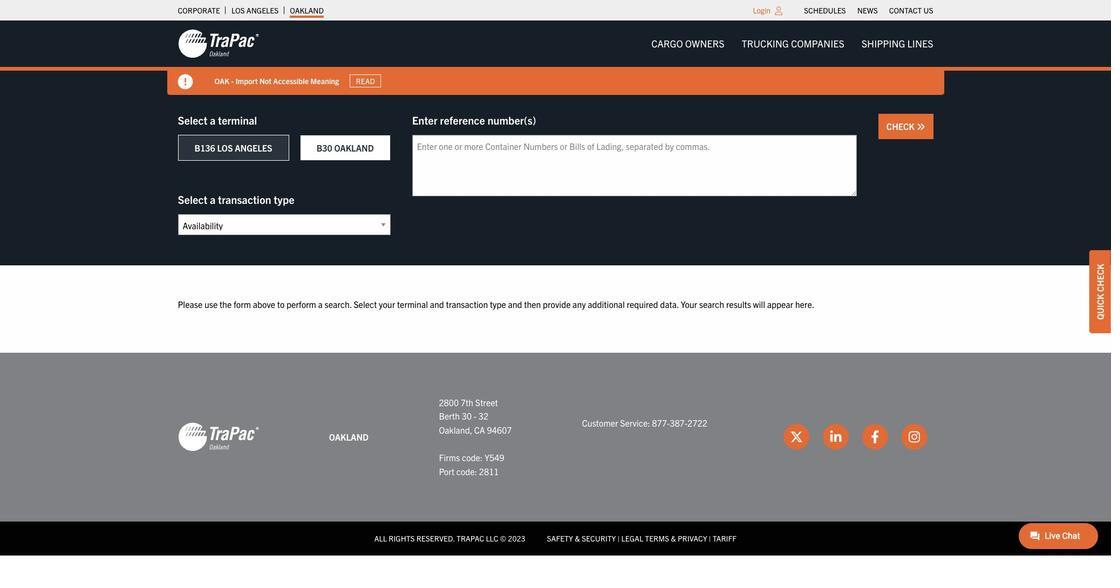 Task type: locate. For each thing, give the bounding box(es) containing it.
corporate
[[178, 5, 220, 15]]

service:
[[621, 418, 651, 429]]

rights
[[389, 534, 415, 544]]

2800
[[439, 397, 459, 408]]

& right the 'terms'
[[671, 534, 677, 544]]

cargo owners link
[[643, 33, 734, 55]]

tariff
[[713, 534, 737, 544]]

1 vertical spatial -
[[474, 411, 477, 422]]

terminal right your
[[397, 299, 428, 310]]

| left legal
[[618, 534, 620, 544]]

94607
[[487, 425, 512, 436]]

menu bar down light image
[[643, 33, 943, 55]]

terminal
[[218, 113, 257, 127], [397, 299, 428, 310]]

0 vertical spatial a
[[210, 113, 216, 127]]

select
[[178, 113, 208, 127], [178, 193, 208, 206], [354, 299, 377, 310]]

tariff link
[[713, 534, 737, 544]]

select down b136
[[178, 193, 208, 206]]

will
[[754, 299, 766, 310]]

1 vertical spatial select
[[178, 193, 208, 206]]

b30
[[317, 143, 333, 153]]

terminal up b136 los angeles
[[218, 113, 257, 127]]

here.
[[796, 299, 815, 310]]

quick check
[[1096, 264, 1107, 320]]

customer service: 877-387-2722
[[583, 418, 708, 429]]

a up b136
[[210, 113, 216, 127]]

1 vertical spatial los
[[217, 143, 233, 153]]

1 vertical spatial menu bar
[[643, 33, 943, 55]]

2 oakland image from the top
[[178, 423, 259, 453]]

2023
[[508, 534, 526, 544]]

a for terminal
[[210, 113, 216, 127]]

angeles down select a terminal
[[235, 143, 273, 153]]

berth
[[439, 411, 460, 422]]

|
[[618, 534, 620, 544], [710, 534, 712, 544]]

oakland image for banner on the top of page containing cargo owners
[[178, 29, 259, 59]]

1 horizontal spatial &
[[671, 534, 677, 544]]

and right your
[[430, 299, 444, 310]]

0 horizontal spatial and
[[430, 299, 444, 310]]

lines
[[908, 37, 934, 50]]

1 horizontal spatial |
[[710, 534, 712, 544]]

transaction
[[218, 193, 271, 206], [446, 299, 488, 310]]

schedules
[[805, 5, 847, 15]]

los
[[232, 5, 245, 15], [217, 143, 233, 153]]

1 horizontal spatial -
[[474, 411, 477, 422]]

1 vertical spatial angeles
[[235, 143, 273, 153]]

a
[[210, 113, 216, 127], [210, 193, 216, 206], [318, 299, 323, 310]]

legal terms & privacy link
[[622, 534, 708, 544]]

enter reference number(s)
[[412, 113, 537, 127]]

387-
[[670, 418, 688, 429]]

0 vertical spatial angeles
[[247, 5, 279, 15]]

30
[[462, 411, 472, 422]]

1 horizontal spatial and
[[508, 299, 523, 310]]

cargo owners
[[652, 37, 725, 50]]

menu bar inside banner
[[643, 33, 943, 55]]

us
[[924, 5, 934, 15]]

2 vertical spatial oakland
[[329, 432, 369, 443]]

required
[[627, 299, 659, 310]]

select left your
[[354, 299, 377, 310]]

1 vertical spatial a
[[210, 193, 216, 206]]

0 vertical spatial oakland image
[[178, 29, 259, 59]]

a left search.
[[318, 299, 323, 310]]

0 vertical spatial terminal
[[218, 113, 257, 127]]

solid image
[[178, 75, 193, 90]]

0 vertical spatial check
[[887, 121, 917, 132]]

1 horizontal spatial transaction
[[446, 299, 488, 310]]

trapac
[[457, 534, 485, 544]]

contact us link
[[890, 3, 934, 18]]

reserved.
[[417, 534, 455, 544]]

companies
[[792, 37, 845, 50]]

privacy
[[678, 534, 708, 544]]

banner
[[0, 21, 1112, 95]]

enter
[[412, 113, 438, 127]]

0 horizontal spatial check
[[887, 121, 917, 132]]

above
[[253, 299, 275, 310]]

cargo
[[652, 37, 683, 50]]

safety
[[547, 534, 573, 544]]

1 oakland image from the top
[[178, 29, 259, 59]]

and left then
[[508, 299, 523, 310]]

menu bar containing cargo owners
[[643, 33, 943, 55]]

a for transaction
[[210, 193, 216, 206]]

7th
[[461, 397, 474, 408]]

reference
[[440, 113, 485, 127]]

firms code:  y549 port code:  2811
[[439, 453, 505, 477]]

oakland link
[[290, 3, 324, 18]]

all
[[375, 534, 387, 544]]

check
[[887, 121, 917, 132], [1096, 264, 1107, 292]]

0 horizontal spatial &
[[575, 534, 580, 544]]

additional
[[588, 299, 625, 310]]

1 horizontal spatial check
[[1096, 264, 1107, 292]]

oakland image for footer containing 2800 7th street
[[178, 423, 259, 453]]

the
[[220, 299, 232, 310]]

login link
[[753, 5, 771, 15]]

- right 30
[[474, 411, 477, 422]]

select up b136
[[178, 113, 208, 127]]

contact us
[[890, 5, 934, 15]]

form
[[234, 299, 251, 310]]

- right oak
[[231, 76, 234, 86]]

a down b136
[[210, 193, 216, 206]]

code: right port
[[457, 466, 477, 477]]

©
[[501, 534, 507, 544]]

0 vertical spatial select
[[178, 113, 208, 127]]

0 horizontal spatial -
[[231, 76, 234, 86]]

0 horizontal spatial |
[[618, 534, 620, 544]]

1 vertical spatial check
[[1096, 264, 1107, 292]]

1 vertical spatial oakland image
[[178, 423, 259, 453]]

meaning
[[311, 76, 339, 86]]

menu bar up shipping
[[799, 3, 940, 18]]

security
[[582, 534, 616, 544]]

menu bar
[[799, 3, 940, 18], [643, 33, 943, 55]]

any
[[573, 299, 586, 310]]

oakland image inside footer
[[178, 423, 259, 453]]

safety & security | legal terms & privacy | tariff
[[547, 534, 737, 544]]

use
[[205, 299, 218, 310]]

0 horizontal spatial transaction
[[218, 193, 271, 206]]

0 vertical spatial code:
[[462, 453, 483, 463]]

angeles
[[247, 5, 279, 15], [235, 143, 273, 153]]

oakland inside footer
[[329, 432, 369, 443]]

2 | from the left
[[710, 534, 712, 544]]

angeles left oakland link
[[247, 5, 279, 15]]

los right b136
[[217, 143, 233, 153]]

0 vertical spatial los
[[232, 5, 245, 15]]

1 horizontal spatial type
[[490, 299, 506, 310]]

oakland image
[[178, 29, 259, 59], [178, 423, 259, 453]]

not
[[260, 76, 272, 86]]

footer
[[0, 353, 1112, 556]]

| left tariff link
[[710, 534, 712, 544]]

0 vertical spatial type
[[274, 193, 295, 206]]

select for select a terminal
[[178, 113, 208, 127]]

quick
[[1096, 294, 1107, 320]]

type
[[274, 193, 295, 206], [490, 299, 506, 310]]

32
[[479, 411, 489, 422]]

los angeles
[[232, 5, 279, 15]]

port
[[439, 466, 455, 477]]

oakland
[[290, 5, 324, 15], [334, 143, 374, 153], [329, 432, 369, 443]]

- inside 2800 7th street berth 30 - 32 oakland, ca 94607
[[474, 411, 477, 422]]

1 horizontal spatial terminal
[[397, 299, 428, 310]]

check button
[[879, 114, 934, 139]]

los right corporate
[[232, 5, 245, 15]]

legal
[[622, 534, 644, 544]]

code: up 2811
[[462, 453, 483, 463]]

0 vertical spatial oakland
[[290, 5, 324, 15]]

1 and from the left
[[430, 299, 444, 310]]

0 vertical spatial menu bar
[[799, 3, 940, 18]]

check inside the check button
[[887, 121, 917, 132]]

& right safety
[[575, 534, 580, 544]]

1 vertical spatial transaction
[[446, 299, 488, 310]]

shipping lines link
[[854, 33, 943, 55]]

0 vertical spatial -
[[231, 76, 234, 86]]

import
[[236, 76, 258, 86]]

oak
[[215, 76, 230, 86]]



Task type: describe. For each thing, give the bounding box(es) containing it.
2 & from the left
[[671, 534, 677, 544]]

quick check link
[[1090, 251, 1112, 334]]

oakland,
[[439, 425, 473, 436]]

news link
[[858, 3, 878, 18]]

y549
[[485, 453, 505, 463]]

schedules link
[[805, 3, 847, 18]]

ca
[[475, 425, 485, 436]]

contact
[[890, 5, 923, 15]]

b136 los angeles
[[195, 143, 273, 153]]

select for select a transaction type
[[178, 193, 208, 206]]

select a transaction type
[[178, 193, 295, 206]]

customer
[[583, 418, 619, 429]]

street
[[476, 397, 498, 408]]

1 & from the left
[[575, 534, 580, 544]]

perform
[[287, 299, 316, 310]]

0 horizontal spatial type
[[274, 193, 295, 206]]

please use the form above to perform a search. select your terminal and transaction type and then provide any additional required data. your search results will appear here.
[[178, 299, 815, 310]]

read link
[[350, 74, 382, 88]]

solid image
[[917, 123, 926, 131]]

shipping
[[862, 37, 906, 50]]

appear
[[768, 299, 794, 310]]

read
[[356, 76, 375, 86]]

1 vertical spatial terminal
[[397, 299, 428, 310]]

shipping lines
[[862, 37, 934, 50]]

all rights reserved. trapac llc © 2023
[[375, 534, 526, 544]]

data.
[[661, 299, 679, 310]]

search
[[700, 299, 725, 310]]

2 and from the left
[[508, 299, 523, 310]]

0 horizontal spatial terminal
[[218, 113, 257, 127]]

owners
[[686, 37, 725, 50]]

safety & security link
[[547, 534, 616, 544]]

results
[[727, 299, 752, 310]]

2 vertical spatial select
[[354, 299, 377, 310]]

login
[[753, 5, 771, 15]]

trucking companies link
[[734, 33, 854, 55]]

0 vertical spatial transaction
[[218, 193, 271, 206]]

trucking companies
[[742, 37, 845, 50]]

select a terminal
[[178, 113, 257, 127]]

llc
[[486, 534, 499, 544]]

light image
[[776, 6, 783, 15]]

trucking
[[742, 37, 789, 50]]

Enter reference number(s) text field
[[412, 135, 857, 197]]

menu bar containing schedules
[[799, 3, 940, 18]]

b30 oakland
[[317, 143, 374, 153]]

check inside quick check link
[[1096, 264, 1107, 292]]

news
[[858, 5, 878, 15]]

number(s)
[[488, 113, 537, 127]]

b136
[[195, 143, 215, 153]]

1 vertical spatial type
[[490, 299, 506, 310]]

2811
[[479, 466, 499, 477]]

oak - import not accessible meaning
[[215, 76, 339, 86]]

terms
[[646, 534, 670, 544]]

footer containing 2800 7th street
[[0, 353, 1112, 556]]

your
[[379, 299, 395, 310]]

corporate link
[[178, 3, 220, 18]]

accessible
[[273, 76, 309, 86]]

firms
[[439, 453, 460, 463]]

banner containing cargo owners
[[0, 21, 1112, 95]]

please
[[178, 299, 203, 310]]

1 vertical spatial code:
[[457, 466, 477, 477]]

877-
[[653, 418, 670, 429]]

1 | from the left
[[618, 534, 620, 544]]

2722
[[688, 418, 708, 429]]

1 vertical spatial oakland
[[334, 143, 374, 153]]

2 vertical spatial a
[[318, 299, 323, 310]]

your
[[681, 299, 698, 310]]

to
[[277, 299, 285, 310]]

search.
[[325, 299, 352, 310]]

los angeles link
[[232, 3, 279, 18]]

2800 7th street berth 30 - 32 oakland, ca 94607
[[439, 397, 512, 436]]



Task type: vqa. For each thing, say whether or not it's contained in the screenshot.
2nd Oakland image from the bottom
yes



